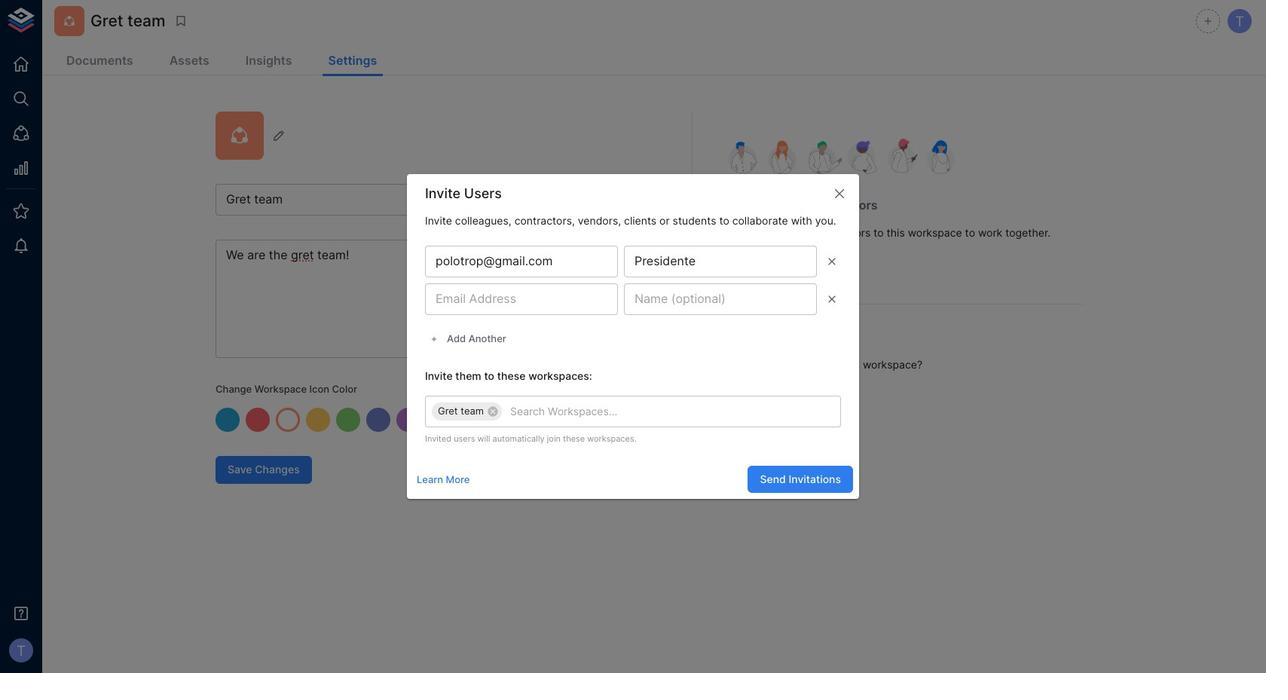 Task type: vqa. For each thing, say whether or not it's contained in the screenshot.
We are the gret team! text box
yes



Task type: describe. For each thing, give the bounding box(es) containing it.
add for add another
[[447, 333, 466, 345]]

to right want
[[795, 358, 805, 371]]

add for add or remove collaborators to this workspace to work together.
[[729, 226, 749, 239]]

invite them to these workspaces:
[[425, 369, 592, 382]]

t for top t button
[[1235, 13, 1244, 29]]

Search Workspaces... text field
[[504, 402, 792, 421]]

team inside button
[[461, 405, 484, 417]]

t for the left t button
[[17, 642, 26, 659]]

permanently delete button
[[729, 384, 852, 412]]

bookmark image
[[174, 14, 187, 28]]

change
[[216, 383, 252, 395]]

clients
[[624, 214, 657, 227]]

gret team button
[[432, 402, 502, 420]]

gret inside gret team button
[[438, 405, 458, 417]]

0 horizontal spatial gret team
[[90, 12, 166, 30]]

learn more
[[417, 473, 470, 485]]

contractors,
[[515, 214, 575, 227]]

permanently
[[741, 391, 805, 404]]

assets link
[[163, 47, 215, 76]]

save changes button
[[216, 456, 312, 484]]

permanently delete
[[741, 391, 840, 404]]

invited
[[425, 433, 452, 444]]

invite colleagues, contractors, vendors, clients or students to collaborate with you.
[[425, 214, 836, 227]]

students
[[673, 214, 716, 227]]

name (optional) text field for email address text box
[[624, 246, 817, 278]]

learn more button
[[413, 468, 474, 491]]

0 vertical spatial t button
[[1226, 7, 1254, 35]]

documents
[[66, 53, 133, 68]]

collaborators for manage collaborators
[[799, 197, 878, 212]]

users
[[454, 433, 475, 444]]

you.
[[815, 214, 836, 227]]

name (optional) text field for email address text field
[[624, 284, 817, 315]]

gret team inside gret team button
[[438, 405, 484, 417]]

learn
[[417, 473, 443, 485]]

send invitations button
[[748, 466, 853, 493]]

join
[[547, 433, 561, 444]]

Workspace Name text field
[[216, 184, 644, 216]]

settings link
[[322, 47, 383, 76]]

1 horizontal spatial or
[[752, 226, 763, 239]]

insights
[[246, 53, 292, 68]]

workspaces.
[[587, 433, 637, 444]]

or inside invite users dialog
[[660, 214, 670, 227]]

workspaces:
[[528, 369, 592, 382]]

will
[[478, 433, 490, 444]]

0 horizontal spatial team
[[127, 12, 166, 30]]

work
[[978, 226, 1003, 239]]

workspace
[[255, 383, 307, 395]]

with
[[791, 214, 812, 227]]

insights link
[[240, 47, 298, 76]]

invite for invite them to these workspaces:
[[425, 369, 453, 382]]



Task type: locate. For each thing, give the bounding box(es) containing it.
send invitations
[[760, 473, 841, 485]]

gret team up users
[[438, 405, 484, 417]]

1 vertical spatial this
[[842, 358, 860, 371]]

gret up invited
[[438, 405, 458, 417]]

1 vertical spatial gret team
[[438, 405, 484, 417]]

this left 'workspace'
[[887, 226, 905, 239]]

1 vertical spatial gret
[[438, 405, 458, 417]]

1 vertical spatial collaborators
[[763, 259, 832, 272]]

1 vertical spatial these
[[563, 433, 585, 444]]

1 horizontal spatial t
[[1235, 13, 1244, 29]]

0 horizontal spatial t
[[17, 642, 26, 659]]

0 vertical spatial add
[[729, 226, 749, 239]]

change workspace icon color
[[216, 383, 357, 395]]

edit collaborators
[[741, 259, 832, 272]]

documents link
[[60, 47, 139, 76]]

collaborators inside button
[[763, 259, 832, 272]]

Workspace notes are visible to all members and guests. text field
[[216, 240, 644, 358]]

this
[[887, 226, 905, 239], [842, 358, 860, 371]]

0 vertical spatial team
[[127, 12, 166, 30]]

collaborators
[[799, 197, 878, 212], [763, 259, 832, 272]]

add up edit
[[729, 226, 749, 239]]

gret team
[[90, 12, 166, 30], [438, 405, 484, 417]]

team up users
[[461, 405, 484, 417]]

them
[[455, 369, 481, 382]]

want
[[767, 358, 792, 371]]

1 horizontal spatial t button
[[1226, 7, 1254, 35]]

0 horizontal spatial or
[[660, 214, 670, 227]]

settings
[[328, 53, 377, 68]]

collaborators up you.
[[799, 197, 878, 212]]

2 vertical spatial invite
[[425, 369, 453, 382]]

invite left them
[[425, 369, 453, 382]]

Email Address text field
[[425, 246, 618, 278]]

0 horizontal spatial add
[[447, 333, 466, 345]]

add another button
[[425, 327, 510, 350]]

this for to
[[887, 226, 905, 239]]

delete
[[808, 391, 840, 404]]

remove
[[765, 226, 802, 239]]

team left bookmark icon
[[127, 12, 166, 30]]

save
[[228, 463, 252, 476]]

you
[[746, 358, 764, 371]]

collaborate
[[732, 214, 788, 227]]

or right clients
[[660, 214, 670, 227]]

add inside button
[[447, 333, 466, 345]]

0 horizontal spatial t button
[[5, 634, 38, 667]]

invite
[[425, 185, 461, 201], [425, 214, 452, 227], [425, 369, 453, 382]]

0 vertical spatial gret team
[[90, 12, 166, 30]]

or left remove
[[752, 226, 763, 239]]

gret team up documents
[[90, 12, 166, 30]]

Name (optional) text field
[[624, 246, 817, 278], [624, 284, 817, 315]]

gret up documents
[[90, 12, 123, 30]]

1 vertical spatial t
[[17, 642, 26, 659]]

1 vertical spatial invite
[[425, 214, 452, 227]]

users
[[464, 185, 502, 201]]

1 horizontal spatial these
[[563, 433, 585, 444]]

invited users will automatically join these workspaces.
[[425, 433, 637, 444]]

manage collaborators
[[749, 197, 878, 212]]

add
[[729, 226, 749, 239], [447, 333, 466, 345]]

invite left users in the left of the page
[[425, 185, 461, 201]]

1 horizontal spatial gret team
[[438, 405, 484, 417]]

2 invite from the top
[[425, 214, 452, 227]]

1 horizontal spatial gret
[[438, 405, 458, 417]]

1 vertical spatial name (optional) text field
[[624, 284, 817, 315]]

1 horizontal spatial add
[[729, 226, 749, 239]]

invite for invite users
[[425, 185, 461, 201]]

1 name (optional) text field from the top
[[624, 246, 817, 278]]

1 invite from the top
[[425, 185, 461, 201]]

or
[[660, 214, 670, 227], [752, 226, 763, 239]]

to
[[719, 214, 729, 227], [874, 226, 884, 239], [965, 226, 975, 239], [795, 358, 805, 371], [484, 369, 494, 382]]

this for delete
[[842, 358, 860, 371]]

invite for invite colleagues, contractors, vendors, clients or students to collaborate with you.
[[425, 214, 452, 227]]

add another
[[447, 333, 506, 345]]

0 vertical spatial collaborators
[[799, 197, 878, 212]]

workspace
[[908, 226, 962, 239]]

these
[[497, 369, 526, 382], [563, 433, 585, 444]]

invite users
[[425, 185, 502, 201]]

to right collaborators
[[874, 226, 884, 239]]

gret
[[90, 12, 123, 30], [438, 405, 458, 417]]

more
[[446, 473, 470, 485]]

0 vertical spatial name (optional) text field
[[624, 246, 817, 278]]

workspace?
[[863, 358, 923, 371]]

1 vertical spatial add
[[447, 333, 466, 345]]

1 horizontal spatial team
[[461, 405, 484, 417]]

edit
[[741, 259, 761, 272]]

vendors,
[[578, 214, 621, 227]]

add left another
[[447, 333, 466, 345]]

2 name (optional) text field from the top
[[624, 284, 817, 315]]

0 horizontal spatial these
[[497, 369, 526, 382]]

manage
[[749, 197, 796, 212]]

to left work
[[965, 226, 975, 239]]

1 vertical spatial team
[[461, 405, 484, 417]]

t
[[1235, 13, 1244, 29], [17, 642, 26, 659]]

invite down invite users
[[425, 214, 452, 227]]

colleagues,
[[455, 214, 512, 227]]

assets
[[169, 53, 209, 68]]

1 vertical spatial t button
[[5, 634, 38, 667]]

automatically
[[493, 433, 545, 444]]

name (optional) text field down students
[[624, 246, 817, 278]]

0 vertical spatial these
[[497, 369, 526, 382]]

invite users dialog
[[407, 174, 859, 499]]

0 vertical spatial this
[[887, 226, 905, 239]]

1 horizontal spatial this
[[887, 226, 905, 239]]

another
[[469, 333, 506, 345]]

0 horizontal spatial gret
[[90, 12, 123, 30]]

to right them
[[484, 369, 494, 382]]

0 horizontal spatial this
[[842, 358, 860, 371]]

add or remove collaborators to this workspace to work together.
[[729, 226, 1051, 239]]

0 vertical spatial invite
[[425, 185, 461, 201]]

do
[[729, 358, 743, 371]]

0 vertical spatial t
[[1235, 13, 1244, 29]]

save changes
[[228, 463, 300, 476]]

invitations
[[789, 473, 841, 485]]

name (optional) text field down edit
[[624, 284, 817, 315]]

this right 'delete'
[[842, 358, 860, 371]]

changes
[[255, 463, 300, 476]]

these right join
[[563, 433, 585, 444]]

edit collaborators button
[[729, 252, 844, 280]]

send
[[760, 473, 786, 485]]

0 vertical spatial gret
[[90, 12, 123, 30]]

3 invite from the top
[[425, 369, 453, 382]]

delete
[[808, 358, 839, 371]]

color
[[332, 383, 357, 395]]

icon
[[309, 383, 329, 395]]

together.
[[1006, 226, 1051, 239]]

collaborators down remove
[[763, 259, 832, 272]]

collaborators
[[805, 226, 871, 239]]

do you want to delete this workspace?
[[729, 358, 923, 371]]

collaborators for edit collaborators
[[763, 259, 832, 272]]

Email Address text field
[[425, 284, 618, 315]]

team
[[127, 12, 166, 30], [461, 405, 484, 417]]

t button
[[1226, 7, 1254, 35], [5, 634, 38, 667]]

these right them
[[497, 369, 526, 382]]

to right students
[[719, 214, 729, 227]]



